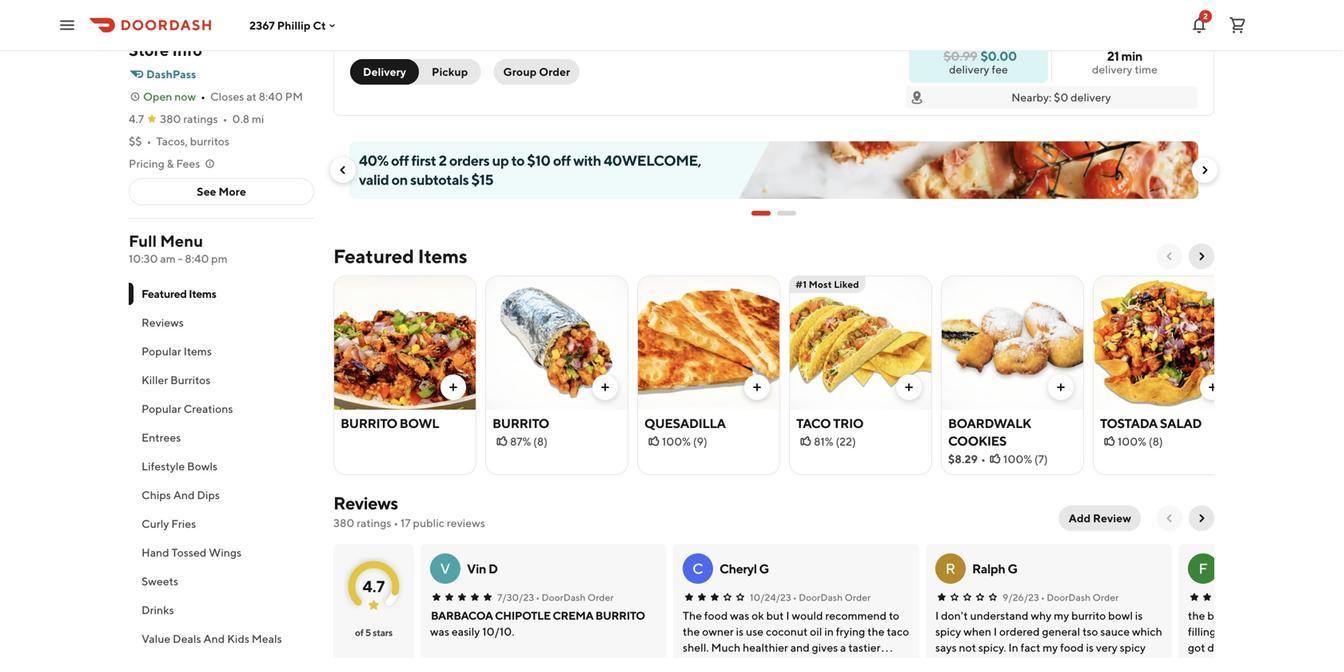 Task type: vqa. For each thing, say whether or not it's contained in the screenshot.
Milk
no



Task type: locate. For each thing, give the bounding box(es) containing it.
items up reviews button
[[189, 287, 216, 301]]

g right cheryl
[[759, 562, 769, 577]]

burrito bowl
[[341, 416, 439, 431]]

1 horizontal spatial previous button of carousel image
[[1163, 250, 1176, 263]]

lifestyle bowls button
[[129, 452, 314, 481]]

(8)
[[533, 435, 548, 448], [1149, 435, 1163, 448]]

3 add item to cart image from the left
[[1206, 381, 1219, 394]]

doordash right 10/24/23
[[799, 592, 843, 604]]

0 horizontal spatial 2
[[439, 152, 447, 169]]

• doordash order right 10/24/23
[[793, 592, 871, 604]]

now
[[174, 90, 196, 103]]

4.7 up of 5 stars
[[363, 578, 385, 596]]

delivery left time
[[1092, 63, 1132, 76]]

delivery left fee
[[949, 63, 989, 76]]

killer
[[141, 374, 168, 387]]

g right ralph on the right
[[1008, 562, 1018, 577]]

2 (8) from the left
[[1149, 435, 1163, 448]]

of 5 stars
[[355, 628, 393, 639]]

1 vertical spatial ratings
[[357, 517, 391, 530]]

order methods option group
[[350, 59, 481, 85]]

burrito right crema in the left bottom of the page
[[595, 610, 645, 623]]

quesadilla image
[[638, 276, 779, 410]]

featured
[[333, 245, 414, 268], [141, 287, 187, 301]]

liked
[[834, 279, 859, 290]]

and left kids
[[203, 633, 225, 646]]

0 horizontal spatial 8:40
[[185, 252, 209, 265]]

hand tossed wings
[[141, 546, 242, 560]]

items up burritos
[[184, 345, 212, 358]]

delivery inside the $0.99 $0.00 delivery fee
[[949, 63, 989, 76]]

380 down reviews link
[[333, 517, 354, 530]]

popular creations button
[[129, 395, 314, 424]]

0 horizontal spatial and
[[173, 489, 195, 502]]

burrito up 87%
[[492, 416, 549, 431]]

• right 10/24/23
[[793, 592, 797, 604]]

380 down 'open now' on the left top of page
[[160, 112, 181, 126]]

1 add item to cart image from the left
[[751, 381, 763, 394]]

previous button of carousel image left 40%
[[337, 164, 349, 177]]

see
[[197, 185, 216, 198]]

reviews 380 ratings • 17 public reviews
[[333, 493, 485, 530]]

popular inside button
[[141, 403, 181, 416]]

0 horizontal spatial add item to cart image
[[751, 381, 763, 394]]

killer burritos
[[141, 374, 211, 387]]

• right 9/26/23
[[1041, 592, 1045, 604]]

0 vertical spatial 2
[[1203, 12, 1208, 21]]

0 vertical spatial 4.7
[[129, 112, 144, 126]]

0 vertical spatial and
[[173, 489, 195, 502]]

boardwalk cookies image
[[942, 276, 1083, 410]]

17
[[401, 517, 411, 530]]

2 popular from the top
[[141, 403, 181, 416]]

(8) down tostada salad
[[1149, 435, 1163, 448]]

next button of carousel image
[[1195, 250, 1208, 263]]

1 popular from the top
[[141, 345, 181, 358]]

popular up killer
[[141, 345, 181, 358]]

100% down quesadilla
[[662, 435, 691, 448]]

min
[[1121, 48, 1142, 64]]

ratings down reviews link
[[357, 517, 391, 530]]

1 vertical spatial and
[[203, 633, 225, 646]]

popular up entrees
[[141, 403, 181, 416]]

see more
[[197, 185, 246, 198]]

2 horizontal spatial add item to cart image
[[1054, 381, 1067, 394]]

$8.29
[[948, 453, 978, 466]]

burrito left bowl
[[341, 416, 397, 431]]

valid
[[359, 171, 389, 188]]

0 vertical spatial featured
[[333, 245, 414, 268]]

0 vertical spatial previous button of carousel image
[[337, 164, 349, 177]]

0 horizontal spatial add item to cart image
[[447, 381, 460, 394]]

quesadilla
[[644, 416, 726, 431]]

barbacoa
[[431, 610, 493, 623]]

g
[[759, 562, 769, 577], [1008, 562, 1018, 577]]

ratings inside reviews 380 ratings • 17 public reviews
[[357, 517, 391, 530]]

380 ratings •
[[160, 112, 227, 126]]

0 horizontal spatial previous button of carousel image
[[337, 164, 349, 177]]

0 horizontal spatial • doordash order
[[536, 592, 614, 604]]

100% down the tostada
[[1118, 435, 1146, 448]]

featured down 'valid' on the left of page
[[333, 245, 414, 268]]

0.8 mi
[[232, 112, 264, 126]]

(9)
[[693, 435, 707, 448]]

off up on
[[391, 152, 409, 169]]

0 vertical spatial reviews
[[141, 316, 184, 329]]

featured items down -
[[141, 287, 216, 301]]

creations
[[184, 403, 233, 416]]

2 right first
[[439, 152, 447, 169]]

previous button of carousel image left next button of carousel icon
[[1163, 250, 1176, 263]]

select promotional banner element
[[751, 199, 796, 228]]

0.8
[[232, 112, 249, 126]]

2 add item to cart image from the left
[[599, 381, 612, 394]]

open
[[143, 90, 172, 103]]

(8) right 87%
[[533, 435, 548, 448]]

1 horizontal spatial doordash
[[799, 592, 843, 604]]

ralph
[[972, 562, 1005, 577]]

•
[[201, 90, 205, 103], [223, 112, 227, 126], [147, 135, 151, 148], [981, 453, 986, 466], [394, 517, 398, 530], [536, 592, 540, 604], [793, 592, 797, 604], [1041, 592, 1045, 604]]

1 vertical spatial reviews
[[333, 493, 398, 514]]

value
[[141, 633, 170, 646]]

burrito for burrito
[[492, 416, 549, 431]]

8:40 right at
[[259, 90, 283, 103]]

1 horizontal spatial add item to cart image
[[599, 381, 612, 394]]

0 horizontal spatial g
[[759, 562, 769, 577]]

popular for popular creations
[[141, 403, 181, 416]]

delivery for $0
[[1071, 91, 1111, 104]]

2 left 0 items, open order cart image
[[1203, 12, 1208, 21]]

$15
[[471, 171, 493, 188]]

delivery
[[363, 65, 406, 78]]

add review
[[1069, 512, 1131, 525]]

review
[[1093, 512, 1131, 525]]

• doordash order for v
[[536, 592, 614, 604]]

0 vertical spatial items
[[418, 245, 467, 268]]

featured down am
[[141, 287, 187, 301]]

• left 17
[[394, 517, 398, 530]]

stars
[[373, 628, 393, 639]]

0 vertical spatial 380
[[160, 112, 181, 126]]

1 vertical spatial previous button of carousel image
[[1163, 250, 1176, 263]]

1 g from the left
[[759, 562, 769, 577]]

tostada salad image
[[1094, 276, 1235, 410]]

more
[[219, 185, 246, 198]]

100%
[[662, 435, 691, 448], [1118, 435, 1146, 448], [1003, 453, 1032, 466]]

items inside heading
[[418, 245, 467, 268]]

taco trio
[[796, 416, 863, 431]]

0 horizontal spatial featured
[[141, 287, 187, 301]]

featured items heading
[[333, 244, 467, 269]]

1 horizontal spatial featured
[[333, 245, 414, 268]]

off
[[391, 152, 409, 169], [553, 152, 571, 169]]

100% for tostada salad
[[1118, 435, 1146, 448]]

2 horizontal spatial add item to cart image
[[1206, 381, 1219, 394]]

on
[[391, 171, 408, 188]]

1 vertical spatial items
[[189, 287, 216, 301]]

and left dips at the left bottom of the page
[[173, 489, 195, 502]]

burrito bowl button
[[333, 276, 476, 476]]

• up the barbacoa chipotle crema burrito
[[536, 592, 540, 604]]

pricing & fees button
[[129, 156, 216, 172]]

ratings up burritos
[[183, 112, 218, 126]]

doordash up crema in the left bottom of the page
[[542, 592, 586, 604]]

0 vertical spatial 8:40
[[259, 90, 283, 103]]

1 • doordash order from the left
[[536, 592, 614, 604]]

boardwalk cookies
[[948, 416, 1031, 449]]

wings
[[209, 546, 242, 560]]

1 horizontal spatial featured items
[[333, 245, 467, 268]]

add item to cart image for boardwalk cookies
[[1054, 381, 1067, 394]]

pricing & fees
[[129, 157, 200, 170]]

notification bell image
[[1190, 16, 1209, 35]]

reviews link
[[333, 493, 398, 514]]

doordash
[[542, 592, 586, 604], [799, 592, 843, 604], [1047, 592, 1091, 604]]

100% left (7)
[[1003, 453, 1032, 466]]

delivery right $0
[[1071, 91, 1111, 104]]

fee
[[992, 63, 1008, 76]]

8:40 right -
[[185, 252, 209, 265]]

0 vertical spatial popular
[[141, 345, 181, 358]]

3 add item to cart image from the left
[[1054, 381, 1067, 394]]

featured items down on
[[333, 245, 467, 268]]

items down subtotals
[[418, 245, 467, 268]]

(8) for tostada salad
[[1149, 435, 1163, 448]]

doordash right 9/26/23
[[1047, 592, 1091, 604]]

popular inside button
[[141, 345, 181, 358]]

2
[[1203, 12, 1208, 21], [439, 152, 447, 169]]

dashpass
[[146, 68, 196, 81]]

1 horizontal spatial ratings
[[357, 517, 391, 530]]

1 horizontal spatial add item to cart image
[[903, 381, 915, 394]]

burrito bowl image
[[334, 276, 476, 410]]

1 horizontal spatial 380
[[333, 517, 354, 530]]

value deals and kids meals
[[141, 633, 282, 646]]

0 horizontal spatial reviews
[[141, 316, 184, 329]]

100% (9)
[[662, 435, 707, 448]]

2 vertical spatial items
[[184, 345, 212, 358]]

• doordash order right 9/26/23
[[1041, 592, 1119, 604]]

pricing
[[129, 157, 165, 170]]

delivery inside 21 min delivery time
[[1092, 63, 1132, 76]]

100% (7)
[[1003, 453, 1048, 466]]

1 (8) from the left
[[533, 435, 548, 448]]

reviews for reviews 380 ratings • 17 public reviews
[[333, 493, 398, 514]]

previous image
[[1163, 512, 1176, 525]]

1 horizontal spatial reviews
[[333, 493, 398, 514]]

0 horizontal spatial off
[[391, 152, 409, 169]]

(8) for burrito
[[533, 435, 548, 448]]

1 horizontal spatial off
[[553, 152, 571, 169]]

doordash for c
[[799, 592, 843, 604]]

0 horizontal spatial doordash
[[542, 592, 586, 604]]

2 horizontal spatial • doordash order
[[1041, 592, 1119, 604]]

next button of carousel image
[[1198, 164, 1211, 177]]

$0.99
[[943, 48, 977, 64]]

2 • doordash order from the left
[[793, 592, 871, 604]]

2 doordash from the left
[[799, 592, 843, 604]]

burrito for burrito bowl
[[341, 416, 397, 431]]

1 horizontal spatial burrito
[[492, 416, 549, 431]]

burrito
[[341, 416, 397, 431], [492, 416, 549, 431], [595, 610, 645, 623]]

0 vertical spatial ratings
[[183, 112, 218, 126]]

• doordash order
[[536, 592, 614, 604], [793, 592, 871, 604], [1041, 592, 1119, 604]]

and
[[173, 489, 195, 502], [203, 633, 225, 646]]

1 horizontal spatial 100%
[[1003, 453, 1032, 466]]

2 horizontal spatial doordash
[[1047, 592, 1091, 604]]

dips
[[197, 489, 220, 502]]

ralph g
[[972, 562, 1018, 577]]

3 doordash from the left
[[1047, 592, 1091, 604]]

barbacoa chipotle crema burrito
[[431, 610, 645, 623]]

vin
[[467, 562, 486, 577]]

0 horizontal spatial burrito
[[341, 416, 397, 431]]

1 doordash from the left
[[542, 592, 586, 604]]

40% off first 2 orders up to $10 off with 40welcome, valid on subtotals $15
[[359, 152, 701, 188]]

nearby:
[[1011, 91, 1052, 104]]

reviews
[[447, 517, 485, 530]]

tacos,
[[156, 135, 188, 148]]

crema
[[553, 610, 593, 623]]

• doordash order up crema in the left bottom of the page
[[536, 592, 614, 604]]

1 add item to cart image from the left
[[447, 381, 460, 394]]

hand tossed wings button
[[129, 539, 314, 568]]

delivery for $0.00
[[949, 63, 989, 76]]

featured inside heading
[[333, 245, 414, 268]]

ratings
[[183, 112, 218, 126], [357, 517, 391, 530]]

cheryl g
[[719, 562, 769, 577]]

1 horizontal spatial • doordash order
[[793, 592, 871, 604]]

time
[[1135, 63, 1158, 76]]

4.7 up $$
[[129, 112, 144, 126]]

1 horizontal spatial g
[[1008, 562, 1018, 577]]

store
[[129, 41, 169, 60]]

open menu image
[[58, 16, 77, 35]]

group
[[503, 65, 537, 78]]

burrito image
[[486, 276, 628, 410]]

0 horizontal spatial featured items
[[141, 287, 216, 301]]

2367 phillip ct button
[[249, 19, 339, 32]]

reviews inside button
[[141, 316, 184, 329]]

0 horizontal spatial (8)
[[533, 435, 548, 448]]

1 vertical spatial 4.7
[[363, 578, 385, 596]]

1 vertical spatial 8:40
[[185, 252, 209, 265]]

previous button of carousel image
[[337, 164, 349, 177], [1163, 250, 1176, 263]]

d
[[488, 562, 498, 577]]

1 vertical spatial popular
[[141, 403, 181, 416]]

2 horizontal spatial 100%
[[1118, 435, 1146, 448]]

add item to cart image
[[447, 381, 460, 394], [599, 381, 612, 394], [1206, 381, 1219, 394]]

2 g from the left
[[1008, 562, 1018, 577]]

1 horizontal spatial 2
[[1203, 12, 1208, 21]]

0 horizontal spatial 100%
[[662, 435, 691, 448]]

popular creations
[[141, 403, 233, 416]]

popular for popular items
[[141, 345, 181, 358]]

add item to cart image
[[751, 381, 763, 394], [903, 381, 915, 394], [1054, 381, 1067, 394]]

2 off from the left
[[553, 152, 571, 169]]

1 vertical spatial 380
[[333, 517, 354, 530]]

3 • doordash order from the left
[[1041, 592, 1119, 604]]

1 horizontal spatial (8)
[[1149, 435, 1163, 448]]

off right $10
[[553, 152, 571, 169]]

1 vertical spatial 2
[[439, 152, 447, 169]]

1 horizontal spatial 4.7
[[363, 578, 385, 596]]

reviews inside reviews 380 ratings • 17 public reviews
[[333, 493, 398, 514]]

killer burritos button
[[129, 366, 314, 395]]



Task type: describe. For each thing, give the bounding box(es) containing it.
10:30
[[129, 252, 158, 265]]

2 add item to cart image from the left
[[903, 381, 915, 394]]

380 inside reviews 380 ratings • 17 public reviews
[[333, 517, 354, 530]]

1 vertical spatial featured
[[141, 287, 187, 301]]

pm
[[285, 90, 303, 103]]

bowls
[[187, 460, 218, 473]]

Pickup radio
[[409, 59, 481, 85]]

reviews for reviews
[[141, 316, 184, 329]]

burritos
[[190, 135, 229, 148]]

hand
[[141, 546, 169, 560]]

with
[[573, 152, 601, 169]]

21 min delivery time
[[1092, 48, 1158, 76]]

• right the now
[[201, 90, 205, 103]]

chipotle
[[495, 610, 551, 623]]

at
[[246, 90, 257, 103]]

open now
[[143, 90, 196, 103]]

add item to cart image for quesadilla
[[751, 381, 763, 394]]

curly fries
[[141, 518, 196, 531]]

10/24/23
[[750, 592, 791, 604]]

Item Search search field
[[984, 0, 1202, 8]]

entrees button
[[129, 424, 314, 452]]

7/30/23
[[497, 592, 534, 604]]

2 horizontal spatial burrito
[[595, 610, 645, 623]]

$0.00
[[980, 48, 1017, 64]]

bowl
[[400, 416, 439, 431]]

next image
[[1195, 512, 1208, 525]]

87%
[[510, 435, 531, 448]]

info
[[172, 41, 202, 60]]

lifestyle bowls
[[141, 460, 218, 473]]

• inside reviews 380 ratings • 17 public reviews
[[394, 517, 398, 530]]

81% (22)
[[814, 435, 856, 448]]

popular items button
[[129, 337, 314, 366]]

orders
[[449, 152, 490, 169]]

entrees
[[141, 431, 181, 444]]

pm
[[211, 252, 228, 265]]

first
[[411, 152, 436, 169]]

1 horizontal spatial 8:40
[[259, 90, 283, 103]]

order for v
[[587, 592, 614, 604]]

c
[[692, 560, 703, 578]]

40%
[[359, 152, 388, 169]]

tostada salad
[[1100, 416, 1202, 431]]

doordash for r
[[1047, 592, 1091, 604]]

100% (8)
[[1118, 435, 1163, 448]]

subtotals
[[410, 171, 469, 188]]

drinks button
[[129, 596, 314, 625]]

order for r
[[1093, 592, 1119, 604]]

pickup
[[432, 65, 468, 78]]

• down cookies at right bottom
[[981, 453, 986, 466]]

0 vertical spatial featured items
[[333, 245, 467, 268]]

burritos
[[170, 374, 211, 387]]

curly
[[141, 518, 169, 531]]

#1 most liked
[[795, 279, 859, 290]]

0 horizontal spatial 380
[[160, 112, 181, 126]]

order inside button
[[539, 65, 570, 78]]

g for c
[[759, 562, 769, 577]]

0 horizontal spatial 4.7
[[129, 112, 144, 126]]

chips and dips button
[[129, 481, 314, 510]]

taco trio image
[[790, 276, 931, 410]]

• right $$
[[147, 135, 151, 148]]

g for r
[[1008, 562, 1018, 577]]

see more button
[[130, 179, 313, 205]]

add item to cart image inside burrito bowl button
[[447, 381, 460, 394]]

sweets
[[141, 575, 178, 588]]

add review button
[[1059, 506, 1141, 532]]

ct
[[313, 19, 326, 32]]

menu
[[160, 232, 203, 251]]

most
[[809, 279, 832, 290]]

2367 phillip ct
[[249, 19, 326, 32]]

add
[[1069, 512, 1091, 525]]

$10
[[527, 152, 550, 169]]

21
[[1107, 48, 1119, 64]]

Delivery radio
[[350, 59, 419, 85]]

$0.99 $0.00 delivery fee
[[943, 48, 1017, 76]]

0 horizontal spatial ratings
[[183, 112, 218, 126]]

barbacoa chipotle crema burrito button
[[431, 608, 645, 624]]

$$
[[129, 135, 142, 148]]

full menu 10:30 am - 8:40 pm
[[129, 232, 228, 265]]

lifestyle
[[141, 460, 185, 473]]

boardwalk
[[948, 416, 1031, 431]]

group order
[[503, 65, 570, 78]]

delivery for min
[[1092, 63, 1132, 76]]

cheryl
[[719, 562, 757, 577]]

tostada
[[1100, 416, 1158, 431]]

add item to cart image for tostada salad
[[1206, 381, 1219, 394]]

full
[[129, 232, 157, 251]]

&
[[167, 157, 174, 170]]

drinks
[[141, 604, 174, 617]]

v
[[440, 560, 450, 578]]

• doordash order for c
[[793, 592, 871, 604]]

$0
[[1054, 91, 1068, 104]]

8:40 inside full menu 10:30 am - 8:40 pm
[[185, 252, 209, 265]]

doordash for v
[[542, 592, 586, 604]]

vin d
[[467, 562, 498, 577]]

• doordash order for r
[[1041, 592, 1119, 604]]

add item to cart image for burrito
[[599, 381, 612, 394]]

1 vertical spatial featured items
[[141, 287, 216, 301]]

100% for quesadilla
[[662, 435, 691, 448]]

(7)
[[1034, 453, 1048, 466]]

• closes at 8:40 pm
[[201, 90, 303, 103]]

up
[[492, 152, 509, 169]]

2 inside 40% off first 2 orders up to $10 off with 40welcome, valid on subtotals $15
[[439, 152, 447, 169]]

public
[[413, 517, 445, 530]]

group order button
[[494, 59, 580, 85]]

items inside button
[[184, 345, 212, 358]]

curly fries button
[[129, 510, 314, 539]]

of
[[355, 628, 364, 639]]

0 items, open order cart image
[[1228, 16, 1247, 35]]

sweets button
[[129, 568, 314, 596]]

• left 0.8
[[223, 112, 227, 126]]

2367
[[249, 19, 275, 32]]

order for c
[[845, 592, 871, 604]]

mi
[[252, 112, 264, 126]]

1 off from the left
[[391, 152, 409, 169]]

popular items
[[141, 345, 212, 358]]

1 horizontal spatial and
[[203, 633, 225, 646]]



